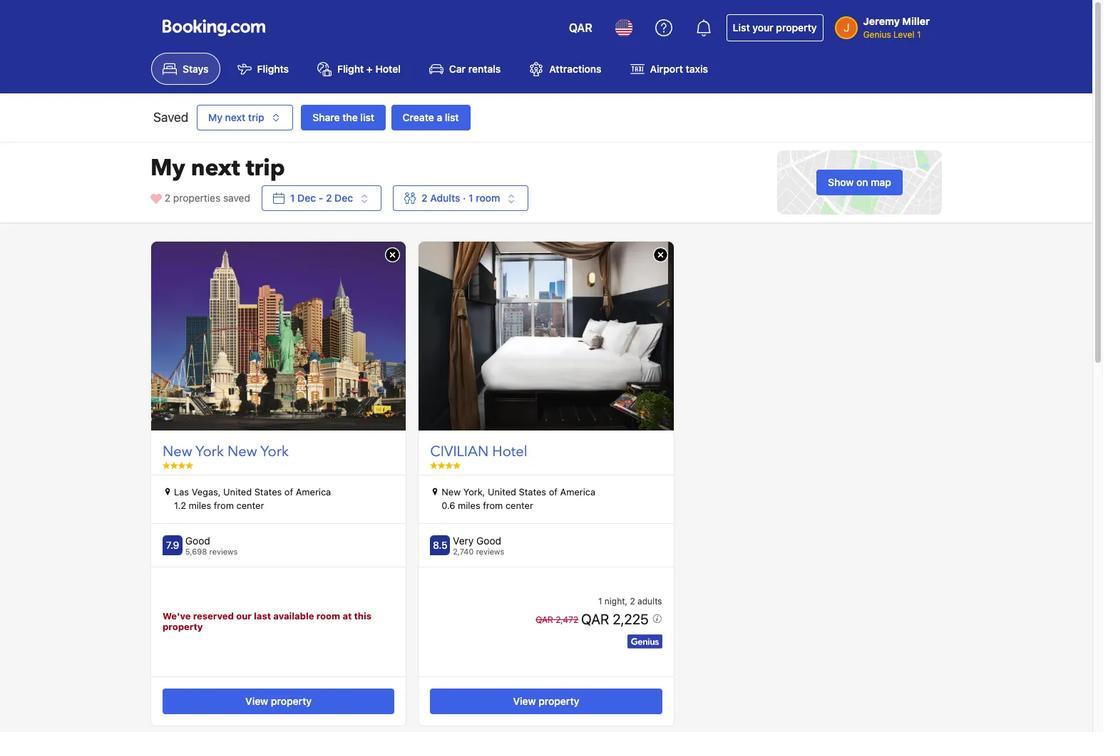 Task type: describe. For each thing, give the bounding box(es) containing it.
united for hotel
[[488, 486, 517, 498]]

reviews inside 7.9 good 5,698 reviews
[[209, 547, 238, 556]]

·
[[463, 192, 466, 204]]

0 horizontal spatial my
[[151, 153, 185, 184]]

saved
[[223, 192, 250, 204]]

1 horizontal spatial hotel
[[492, 442, 528, 462]]

rated element for hotel
[[453, 535, 505, 548]]

miller
[[903, 15, 930, 27]]

miles for civilian
[[458, 500, 481, 512]]

qar button
[[561, 11, 601, 45]]

genius
[[864, 29, 892, 40]]

list for create a list
[[445, 111, 459, 124]]

of for civilian hotel
[[549, 486, 558, 498]]

rentals
[[469, 63, 501, 75]]

1 left -
[[290, 192, 295, 204]]

show
[[828, 176, 854, 189]]

center for york
[[236, 500, 264, 512]]

york,
[[464, 486, 485, 498]]

2 properties saved
[[165, 192, 250, 204]]

properties
[[173, 192, 221, 204]]

taxis
[[686, 63, 708, 75]]

1 right ·
[[469, 192, 473, 204]]

2 dec from the left
[[335, 192, 353, 204]]

list
[[733, 21, 750, 34]]

2 right -
[[326, 192, 332, 204]]

list your property link
[[727, 14, 824, 41]]

7.9 good 5,698 reviews
[[166, 535, 238, 556]]

from for hotel
[[483, 500, 503, 512]]

flights
[[257, 63, 289, 75]]

from  5,698 reviews element
[[185, 547, 238, 556]]

airport taxis link
[[619, 53, 720, 85]]

new york, united states of america
[[442, 486, 596, 498]]

1.2 miles from center
[[174, 500, 264, 512]]

1 left night,
[[599, 596, 602, 607]]

1 vertical spatial next
[[191, 153, 240, 184]]

united for york
[[223, 486, 252, 498]]

-
[[319, 192, 323, 204]]

good inside 7.9 good 5,698 reviews
[[185, 535, 210, 547]]

scored  8.5 element
[[430, 536, 450, 556]]

share the list
[[313, 111, 375, 124]]

8.5 very good 2,740 reviews
[[433, 535, 505, 556]]

0 vertical spatial room
[[476, 192, 500, 204]]

flight + hotel link
[[306, 53, 412, 85]]

we've
[[163, 611, 191, 622]]

1 night, 2 adults
[[599, 596, 663, 607]]

your
[[753, 21, 774, 34]]

my next trip button
[[197, 105, 293, 131]]

civilian hotel
[[430, 442, 528, 462]]

jeremy miller genius level 1
[[864, 15, 930, 40]]

attractions
[[550, 63, 602, 75]]

2 left adults on the left
[[422, 192, 428, 204]]

the
[[343, 111, 358, 124]]

qar 2,225
[[581, 611, 653, 627]]

jeremy
[[864, 15, 900, 27]]

1 dec from the left
[[298, 192, 316, 204]]

our
[[236, 611, 252, 622]]

this
[[354, 611, 372, 622]]

list your property
[[733, 21, 817, 34]]

states for new york new york
[[254, 486, 282, 498]]

1 inside jeremy miller genius level 1
[[917, 29, 921, 40]]

4 stars image for new
[[163, 462, 193, 469]]

level
[[894, 29, 915, 40]]

car
[[449, 63, 466, 75]]

miles for new
[[189, 500, 211, 512]]

1 vertical spatial trip
[[246, 153, 285, 184]]

1.2
[[174, 500, 186, 512]]

flights link
[[226, 53, 300, 85]]

adults
[[430, 192, 460, 204]]

my next trip inside button
[[208, 111, 264, 124]]

view property link for civilian hotel
[[430, 689, 663, 715]]

las vegas, united states of america
[[174, 486, 331, 498]]

vegas,
[[192, 486, 221, 498]]

flight + hotel
[[338, 63, 401, 75]]

reserved
[[193, 611, 234, 622]]

airport
[[650, 63, 683, 75]]

2,740
[[453, 547, 474, 556]]

view for civilian hotel
[[513, 696, 536, 708]]

show on map button
[[817, 170, 903, 196]]

of for new york new york
[[285, 486, 293, 498]]

0.6 miles from center
[[442, 500, 534, 512]]

view for new york new york
[[246, 696, 268, 708]]

a
[[437, 111, 443, 124]]

new for new york, united states of america
[[442, 486, 461, 498]]



Task type: locate. For each thing, give the bounding box(es) containing it.
2 rated element from the left
[[453, 535, 505, 548]]

0 horizontal spatial york
[[196, 442, 224, 462]]

civilian
[[430, 442, 489, 462]]

2 left the properties
[[165, 192, 171, 204]]

1 states from the left
[[254, 486, 282, 498]]

0 horizontal spatial of
[[285, 486, 293, 498]]

new up las
[[163, 442, 192, 462]]

america for new york new york
[[296, 486, 331, 498]]

1 horizontal spatial from
[[483, 500, 503, 512]]

0 vertical spatial my
[[208, 111, 223, 124]]

0 horizontal spatial rated element
[[185, 535, 238, 548]]

states
[[254, 486, 282, 498], [519, 486, 547, 498]]

0 horizontal spatial united
[[223, 486, 252, 498]]

1 horizontal spatial new
[[228, 442, 257, 462]]

my inside button
[[208, 111, 223, 124]]

rated element down 1.2 miles from center
[[185, 535, 238, 548]]

create a list
[[403, 111, 459, 124]]

0 horizontal spatial list
[[361, 111, 375, 124]]

view property link for new york new york
[[163, 689, 395, 715]]

america down civilian hotel link
[[560, 486, 596, 498]]

new
[[163, 442, 192, 462], [228, 442, 257, 462], [442, 486, 461, 498]]

list right the
[[361, 111, 375, 124]]

1 view from the left
[[246, 696, 268, 708]]

from down york,
[[483, 500, 503, 512]]

attractions link
[[518, 53, 613, 85]]

states down "new york new york" link
[[254, 486, 282, 498]]

2 4 stars image from the left
[[430, 462, 461, 469]]

8.5
[[433, 539, 448, 551]]

2 view from the left
[[513, 696, 536, 708]]

my next trip up 2 properties saved
[[151, 153, 285, 184]]

at
[[343, 611, 352, 622]]

stays link
[[151, 53, 220, 85]]

1 horizontal spatial 4 stars image
[[430, 462, 461, 469]]

1 vertical spatial hotel
[[492, 442, 528, 462]]

2 united from the left
[[488, 486, 517, 498]]

2 from from the left
[[483, 500, 503, 512]]

reviews right 5,698
[[209, 547, 238, 556]]

good inside the 8.5 very good 2,740 reviews
[[477, 535, 502, 547]]

1 good from the left
[[185, 535, 210, 547]]

1 list from the left
[[361, 111, 375, 124]]

states down civilian hotel link
[[519, 486, 547, 498]]

next down "flights" link
[[225, 111, 246, 124]]

from for york
[[214, 500, 234, 512]]

new for new york new york
[[163, 442, 192, 462]]

list inside "button"
[[361, 111, 375, 124]]

0 horizontal spatial view
[[246, 696, 268, 708]]

1 from from the left
[[214, 500, 234, 512]]

0 horizontal spatial new
[[163, 442, 192, 462]]

view
[[246, 696, 268, 708], [513, 696, 536, 708]]

dec right -
[[335, 192, 353, 204]]

1 miles from the left
[[189, 500, 211, 512]]

states for civilian hotel
[[519, 486, 547, 498]]

1 horizontal spatial reviews
[[476, 547, 505, 556]]

0.6
[[442, 500, 455, 512]]

new york new york link
[[163, 442, 395, 462]]

of
[[285, 486, 293, 498], [549, 486, 558, 498]]

night,
[[605, 596, 628, 607]]

center
[[236, 500, 264, 512], [506, 500, 534, 512]]

1 vertical spatial my
[[151, 153, 185, 184]]

good right 7.9
[[185, 535, 210, 547]]

1 york from the left
[[196, 442, 224, 462]]

1 vertical spatial my next trip
[[151, 153, 285, 184]]

1 horizontal spatial rated element
[[453, 535, 505, 548]]

list for share the list
[[361, 111, 375, 124]]

united up 1.2 miles from center
[[223, 486, 252, 498]]

scored  7.9 element
[[163, 536, 183, 556]]

1 horizontal spatial view property link
[[430, 689, 663, 715]]

1 horizontal spatial miles
[[458, 500, 481, 512]]

next up 2 properties saved
[[191, 153, 240, 184]]

very
[[453, 535, 474, 547]]

trip inside the my next trip button
[[248, 111, 264, 124]]

1 horizontal spatial center
[[506, 500, 534, 512]]

2 miles from the left
[[458, 500, 481, 512]]

list right a on the top left of page
[[445, 111, 459, 124]]

1
[[917, 29, 921, 40], [290, 192, 295, 204], [469, 192, 473, 204], [599, 596, 602, 607]]

rated element for york
[[185, 535, 238, 548]]

trip
[[248, 111, 264, 124], [246, 153, 285, 184]]

0 horizontal spatial dec
[[298, 192, 316, 204]]

dec
[[298, 192, 316, 204], [335, 192, 353, 204]]

york up vegas,
[[196, 442, 224, 462]]

york up las vegas, united states of america
[[261, 442, 289, 462]]

miles down york,
[[458, 500, 481, 512]]

2
[[165, 192, 171, 204], [326, 192, 332, 204], [422, 192, 428, 204], [630, 596, 635, 607]]

share
[[313, 111, 340, 124]]

2 view property from the left
[[513, 696, 580, 708]]

1 dec - 2 dec
[[290, 192, 353, 204]]

1 rated element from the left
[[185, 535, 238, 548]]

next
[[225, 111, 246, 124], [191, 153, 240, 184]]

1 view property from the left
[[246, 696, 312, 708]]

of down "new york new york" link
[[285, 486, 293, 498]]

room inside we've reserved our last available room at this property
[[317, 611, 340, 622]]

1 horizontal spatial dec
[[335, 192, 353, 204]]

1 horizontal spatial list
[[445, 111, 459, 124]]

center down las vegas, united states of america
[[236, 500, 264, 512]]

4 stars image up las
[[163, 462, 193, 469]]

view property link
[[163, 689, 395, 715], [430, 689, 663, 715]]

rated element
[[185, 535, 238, 548], [453, 535, 505, 548]]

4 stars image down civilian
[[430, 462, 461, 469]]

trip up saved
[[246, 153, 285, 184]]

miles
[[189, 500, 211, 512], [458, 500, 481, 512]]

america
[[296, 486, 331, 498], [560, 486, 596, 498]]

1 horizontal spatial view
[[513, 696, 536, 708]]

from  2,740 reviews element
[[453, 547, 505, 556]]

new up las vegas, united states of america
[[228, 442, 257, 462]]

car rentals link
[[418, 53, 512, 85]]

of down civilian hotel link
[[549, 486, 558, 498]]

2 right night,
[[630, 596, 635, 607]]

0 horizontal spatial view property
[[246, 696, 312, 708]]

1 horizontal spatial united
[[488, 486, 517, 498]]

0 horizontal spatial view property link
[[163, 689, 395, 715]]

my up the properties
[[151, 153, 185, 184]]

view property
[[246, 696, 312, 708], [513, 696, 580, 708]]

next inside button
[[225, 111, 246, 124]]

1 4 stars image from the left
[[163, 462, 193, 469]]

1 of from the left
[[285, 486, 293, 498]]

last
[[254, 611, 271, 622]]

0 vertical spatial next
[[225, 111, 246, 124]]

list
[[361, 111, 375, 124], [445, 111, 459, 124]]

dec left -
[[298, 192, 316, 204]]

car rentals
[[449, 63, 501, 75]]

1 reviews from the left
[[209, 547, 238, 556]]

1 horizontal spatial view property
[[513, 696, 580, 708]]

2 view property link from the left
[[430, 689, 663, 715]]

list inside 'button'
[[445, 111, 459, 124]]

show on map
[[828, 176, 892, 189]]

las
[[174, 486, 189, 498]]

united
[[223, 486, 252, 498], [488, 486, 517, 498]]

0 horizontal spatial hotel
[[376, 63, 401, 75]]

1 horizontal spatial america
[[560, 486, 596, 498]]

0 horizontal spatial america
[[296, 486, 331, 498]]

2 reviews from the left
[[476, 547, 505, 556]]

0 horizontal spatial reviews
[[209, 547, 238, 556]]

airport taxis
[[650, 63, 708, 75]]

1 horizontal spatial room
[[476, 192, 500, 204]]

reviews
[[209, 547, 238, 556], [476, 547, 505, 556]]

center for hotel
[[506, 500, 534, 512]]

stays
[[183, 63, 209, 75]]

2 york from the left
[[261, 442, 289, 462]]

0 horizontal spatial room
[[317, 611, 340, 622]]

rated element containing very good
[[453, 535, 505, 548]]

rated element down 0.6 miles from center
[[453, 535, 505, 548]]

1 horizontal spatial of
[[549, 486, 558, 498]]

map
[[871, 176, 892, 189]]

my
[[208, 111, 223, 124], [151, 153, 185, 184]]

hotel right + at the left of page
[[376, 63, 401, 75]]

from down vegas,
[[214, 500, 234, 512]]

my next trip down "flights" link
[[208, 111, 264, 124]]

+
[[367, 63, 373, 75]]

share the list button
[[301, 105, 386, 131]]

0 vertical spatial my next trip
[[208, 111, 264, 124]]

0 horizontal spatial miles
[[189, 500, 211, 512]]

center down the new york, united states of america on the bottom of page
[[506, 500, 534, 512]]

1 united from the left
[[223, 486, 252, 498]]

2 america from the left
[[560, 486, 596, 498]]

7.9
[[166, 539, 179, 551]]

flight
[[338, 63, 364, 75]]

2 adults                                           · 1 room
[[422, 192, 500, 204]]

united up 0.6 miles from center
[[488, 486, 517, 498]]

booking.com online hotel reservations image
[[163, 19, 265, 36]]

my right the saved
[[208, 111, 223, 124]]

on
[[857, 176, 869, 189]]

1 america from the left
[[296, 486, 331, 498]]

2 good from the left
[[477, 535, 502, 547]]

room right ·
[[476, 192, 500, 204]]

0 horizontal spatial center
[[236, 500, 264, 512]]

reviews inside the 8.5 very good 2,740 reviews
[[476, 547, 505, 556]]

1 view property link from the left
[[163, 689, 395, 715]]

america down "new york new york" link
[[296, 486, 331, 498]]

create a list button
[[391, 105, 471, 131]]

good right very
[[477, 535, 502, 547]]

1 down miller
[[917, 29, 921, 40]]

qar 2,472
[[536, 615, 579, 625]]

miles down vegas,
[[189, 500, 211, 512]]

create
[[403, 111, 434, 124]]

1 horizontal spatial good
[[477, 535, 502, 547]]

hotel up the new york, united states of america on the bottom of page
[[492, 442, 528, 462]]

new up 0.6
[[442, 486, 461, 498]]

property inside we've reserved our last available room at this property
[[163, 622, 203, 633]]

view property for civilian hotel
[[513, 696, 580, 708]]

1 horizontal spatial states
[[519, 486, 547, 498]]

available
[[273, 611, 314, 622]]

2 list from the left
[[445, 111, 459, 124]]

trip down "flights" link
[[248, 111, 264, 124]]

reviews right 2,740
[[476, 547, 505, 556]]

0 horizontal spatial 4 stars image
[[163, 462, 193, 469]]

2 center from the left
[[506, 500, 534, 512]]

0 vertical spatial hotel
[[376, 63, 401, 75]]

4 stars image for civilian
[[430, 462, 461, 469]]

4 stars image
[[163, 462, 193, 469], [430, 462, 461, 469]]

2 of from the left
[[549, 486, 558, 498]]

2 horizontal spatial new
[[442, 486, 461, 498]]

saved
[[153, 110, 189, 125]]

1 center from the left
[[236, 500, 264, 512]]

room
[[476, 192, 500, 204], [317, 611, 340, 622]]

we've reserved our last available room at this property
[[163, 611, 372, 633]]

room left at
[[317, 611, 340, 622]]

view property for new york new york
[[246, 696, 312, 708]]

civilian hotel link
[[430, 442, 663, 462]]

0 vertical spatial trip
[[248, 111, 264, 124]]

new york new york
[[163, 442, 289, 462]]

0 horizontal spatial states
[[254, 486, 282, 498]]

from
[[214, 500, 234, 512], [483, 500, 503, 512]]

qar
[[569, 21, 593, 34]]

1 horizontal spatial york
[[261, 442, 289, 462]]

rated element containing good
[[185, 535, 238, 548]]

america for civilian hotel
[[560, 486, 596, 498]]

my next trip
[[208, 111, 264, 124], [151, 153, 285, 184]]

5,698
[[185, 547, 207, 556]]

1 horizontal spatial my
[[208, 111, 223, 124]]

0 horizontal spatial good
[[185, 535, 210, 547]]

hotel
[[376, 63, 401, 75], [492, 442, 528, 462]]

adults
[[638, 596, 663, 607]]

1 vertical spatial room
[[317, 611, 340, 622]]

2 states from the left
[[519, 486, 547, 498]]

0 horizontal spatial from
[[214, 500, 234, 512]]



Task type: vqa. For each thing, say whether or not it's contained in the screenshot.
top rooms
no



